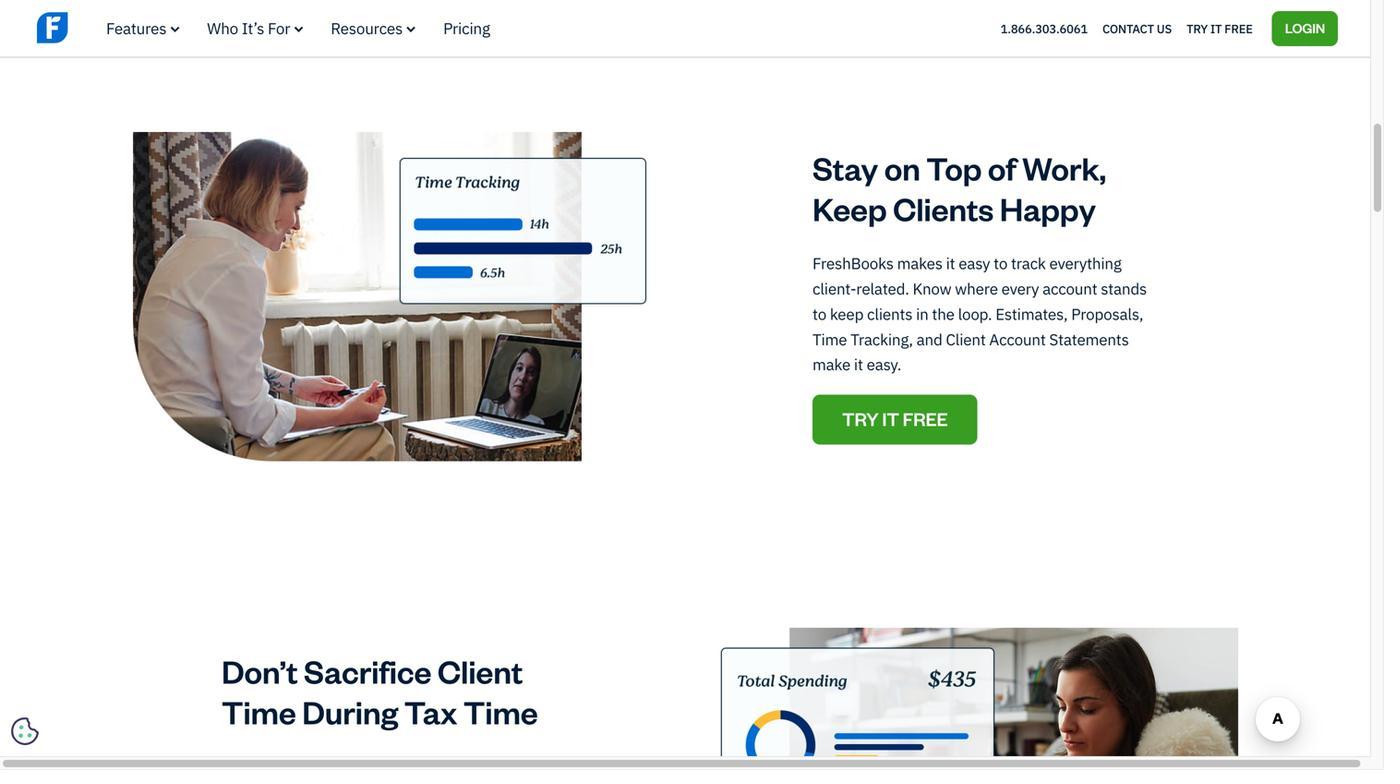 Task type: vqa. For each thing, say whether or not it's contained in the screenshot.
the "FreshBooks" Link
no



Task type: describe. For each thing, give the bounding box(es) containing it.
keep
[[830, 304, 864, 324]]

in
[[916, 304, 929, 324]]

freshbooks
[[813, 253, 894, 274]]

where
[[955, 278, 998, 299]]

us
[[1157, 21, 1172, 36]]

stay on top of work, keep clients happy
[[813, 147, 1106, 229]]

try it free
[[1187, 21, 1253, 36]]

on
[[884, 147, 920, 189]]

try it free
[[842, 407, 948, 431]]

work,
[[1022, 147, 1106, 189]]

0 vertical spatial it
[[1210, 21, 1222, 36]]

freshbooks makes it easy to track everything client-related. know where every account stands to keep clients in the loop. estimates, proposals, time tracking, and client account statements make it easy.
[[813, 253, 1147, 375]]

who it's for link
[[207, 18, 303, 38]]

every
[[1002, 278, 1039, 299]]

proposals,
[[1071, 304, 1143, 324]]

1.866.303.6061
[[1001, 21, 1088, 36]]

the
[[932, 304, 955, 324]]

0 horizontal spatial time
[[222, 690, 296, 732]]

try
[[842, 407, 879, 431]]

who it's for
[[207, 18, 290, 38]]

0 horizontal spatial to
[[813, 304, 826, 324]]

it
[[882, 407, 899, 431]]

client inside freshbooks makes it easy to track everything client-related. know where every account stands to keep clients in the loop. estimates, proposals, time tracking, and client account statements make it easy.
[[946, 329, 986, 349]]

login
[[1285, 19, 1325, 36]]

pricing
[[443, 18, 490, 38]]

don't sacrifice client time during tax time
[[222, 650, 538, 732]]

stay
[[813, 147, 878, 189]]

resources
[[331, 18, 403, 38]]

resources link
[[331, 18, 416, 38]]

pricing link
[[443, 18, 490, 38]]

clients
[[867, 304, 913, 324]]

and
[[917, 329, 942, 349]]

everything
[[1049, 253, 1122, 274]]

1 horizontal spatial time
[[463, 690, 538, 732]]

sacrifice
[[304, 650, 431, 691]]



Task type: locate. For each thing, give the bounding box(es) containing it.
0 horizontal spatial it
[[854, 354, 863, 375]]

during
[[302, 690, 398, 732]]

time inside freshbooks makes it easy to track everything client-related. know where every account stands to keep clients in the loop. estimates, proposals, time tracking, and client account statements make it easy.
[[813, 329, 847, 349]]

dialog
[[0, 0, 1384, 770]]

account
[[1043, 278, 1097, 299]]

client inside don't sacrifice client time during tax time
[[438, 650, 523, 691]]

try it free link
[[813, 395, 978, 445]]

makes
[[897, 253, 943, 274]]

time left during
[[222, 690, 296, 732]]

login link
[[1272, 11, 1338, 46]]

free
[[903, 407, 948, 431]]

to left keep
[[813, 304, 826, 324]]

features
[[106, 18, 166, 38]]

1 horizontal spatial client
[[946, 329, 986, 349]]

to
[[994, 253, 1008, 274], [813, 304, 826, 324]]

loop.
[[958, 304, 992, 324]]

it
[[1210, 21, 1222, 36], [946, 253, 955, 274], [854, 354, 863, 375]]

contact
[[1102, 21, 1154, 36]]

don't
[[222, 650, 298, 691]]

keep
[[813, 188, 887, 229]]

1 vertical spatial to
[[813, 304, 826, 324]]

1 vertical spatial it
[[946, 253, 955, 274]]

easy
[[959, 253, 990, 274]]

related.
[[856, 278, 909, 299]]

1.866.303.6061 link
[[1001, 21, 1088, 36]]

time
[[813, 329, 847, 349], [222, 690, 296, 732], [463, 690, 538, 732]]

2 vertical spatial it
[[854, 354, 863, 375]]

cookie consent banner dialog
[[14, 529, 291, 742]]

0 vertical spatial to
[[994, 253, 1008, 274]]

it's
[[242, 18, 264, 38]]

tracking,
[[851, 329, 913, 349]]

try it free link
[[1187, 16, 1253, 40]]

cookie preferences image
[[11, 717, 39, 745]]

contact us
[[1102, 21, 1172, 36]]

estimates,
[[996, 304, 1068, 324]]

1 vertical spatial client
[[438, 650, 523, 691]]

0 vertical spatial client
[[946, 329, 986, 349]]

account
[[989, 329, 1046, 349]]

for
[[268, 18, 290, 38]]

it left easy at top right
[[946, 253, 955, 274]]

top
[[926, 147, 982, 189]]

it right try
[[1210, 21, 1222, 36]]

it left the easy.
[[854, 354, 863, 375]]

know
[[913, 278, 952, 299]]

features link
[[106, 18, 179, 38]]

freshbooks logo image
[[37, 10, 180, 45]]

easy.
[[867, 354, 901, 375]]

who
[[207, 18, 238, 38]]

happy
[[1000, 188, 1096, 229]]

try
[[1187, 21, 1208, 36]]

client
[[946, 329, 986, 349], [438, 650, 523, 691]]

time up make
[[813, 329, 847, 349]]

statements
[[1049, 329, 1129, 349]]

1 horizontal spatial it
[[946, 253, 955, 274]]

of
[[988, 147, 1016, 189]]

client-
[[813, 278, 856, 299]]

track
[[1011, 253, 1046, 274]]

2 horizontal spatial time
[[813, 329, 847, 349]]

0 horizontal spatial client
[[438, 650, 523, 691]]

clients
[[893, 188, 994, 229]]

to right easy at top right
[[994, 253, 1008, 274]]

free
[[1225, 21, 1253, 36]]

contact us link
[[1102, 16, 1172, 40]]

make
[[813, 354, 851, 375]]

stands
[[1101, 278, 1147, 299]]

1 horizontal spatial to
[[994, 253, 1008, 274]]

2 horizontal spatial it
[[1210, 21, 1222, 36]]

tax
[[404, 690, 457, 732]]

time right the 'tax'
[[463, 690, 538, 732]]



